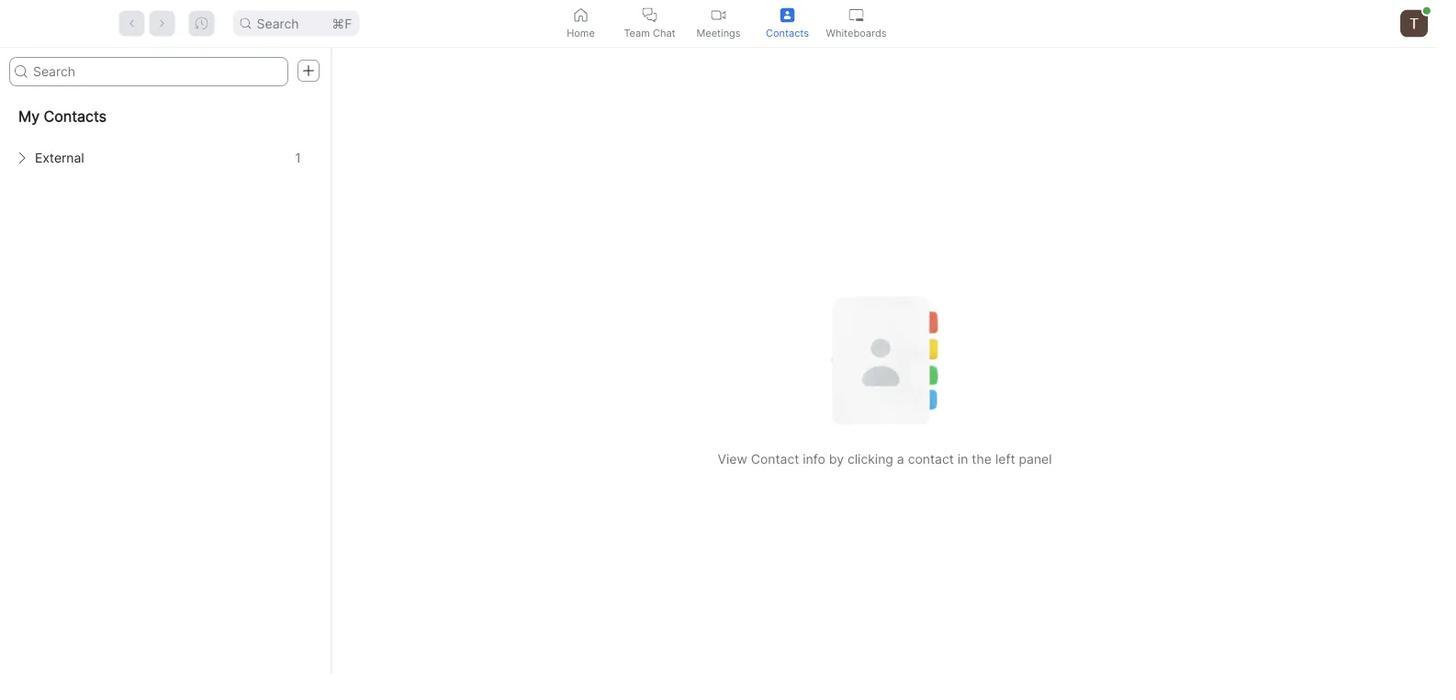 Task type: describe. For each thing, give the bounding box(es) containing it.
contacts inside button
[[766, 27, 809, 39]]

chevron right image
[[17, 152, 28, 163]]

my contacts grouping, external, 1 items enclose, level 2, 1 of 1, not selected tree item
[[7, 140, 322, 176]]

my contacts
[[18, 107, 107, 125]]

contacts tab panel
[[0, 48, 1437, 675]]

view contact info by clicking a contact in the left panel
[[718, 451, 1052, 467]]

tab list containing home
[[547, 0, 891, 47]]

0 vertical spatial magnifier image
[[240, 18, 251, 29]]

contacts button
[[753, 0, 822, 47]]

chevron right image
[[17, 152, 28, 163]]

search
[[257, 16, 299, 31]]

the
[[972, 451, 992, 467]]

magnifier image for bottommost magnifier image
[[15, 65, 28, 78]]

whiteboard small image
[[849, 8, 864, 23]]

whiteboards
[[826, 27, 887, 39]]

team
[[624, 27, 650, 39]]

contact
[[751, 451, 799, 467]]

contacts inside heading
[[44, 107, 107, 125]]

meetings button
[[684, 0, 753, 47]]

left
[[996, 451, 1015, 467]]

magnifier image for the topmost magnifier image
[[240, 18, 251, 29]]

info
[[803, 451, 826, 467]]



Task type: vqa. For each thing, say whether or not it's contained in the screenshot.
Contacts BUTTON
yes



Task type: locate. For each thing, give the bounding box(es) containing it.
home button
[[547, 0, 615, 47]]

plus small image
[[302, 64, 315, 77]]

my
[[18, 107, 40, 125]]

contacts up external
[[44, 107, 107, 125]]

tab list
[[547, 0, 891, 47]]

online image
[[1423, 7, 1431, 14], [1423, 7, 1431, 14]]

contact
[[908, 451, 954, 467]]

panel
[[1019, 451, 1052, 467]]

a
[[897, 451, 904, 467]]

0 horizontal spatial magnifier image
[[15, 65, 28, 78]]

avatar image
[[1401, 10, 1428, 37]]

contacts
[[766, 27, 809, 39], [44, 107, 107, 125]]

view
[[718, 451, 747, 467]]

1 vertical spatial magnifier image
[[15, 65, 28, 78]]

by
[[829, 451, 844, 467]]

1 horizontal spatial contacts
[[766, 27, 809, 39]]

meetings
[[697, 27, 741, 39]]

magnifier image
[[240, 18, 251, 29], [15, 65, 28, 78]]

team chat
[[624, 27, 676, 39]]

1 vertical spatial contacts
[[44, 107, 107, 125]]

⌘f
[[332, 16, 352, 31]]

in
[[958, 451, 968, 467]]

team chat button
[[615, 0, 684, 47]]

chat
[[653, 27, 676, 39]]

Search text field
[[9, 57, 288, 86]]

team chat image
[[642, 8, 657, 23], [642, 8, 657, 23]]

0 vertical spatial contacts
[[766, 27, 809, 39]]

magnifier image left search
[[240, 18, 251, 29]]

whiteboards button
[[822, 0, 891, 47]]

1
[[295, 150, 301, 166]]

external
[[35, 150, 84, 166]]

my contacts tree
[[0, 94, 330, 176]]

profile contact image
[[780, 8, 795, 23], [780, 8, 795, 23]]

magnifier image up my
[[15, 65, 28, 78]]

magnifier image left search
[[240, 18, 251, 29]]

video on image
[[711, 8, 726, 23], [711, 8, 726, 23]]

magnifier image
[[240, 18, 251, 29], [15, 65, 28, 78]]

my contacts heading
[[0, 94, 330, 140]]

magnifier image up my
[[15, 65, 28, 78]]

1 horizontal spatial magnifier image
[[240, 18, 251, 29]]

contacts left the whiteboards
[[766, 27, 809, 39]]

0 horizontal spatial magnifier image
[[15, 65, 28, 78]]

whiteboard small image
[[849, 8, 864, 23]]

plus small image
[[302, 64, 315, 77]]

0 vertical spatial magnifier image
[[240, 18, 251, 29]]

1 vertical spatial magnifier image
[[15, 65, 28, 78]]

clicking
[[848, 451, 894, 467]]

0 horizontal spatial contacts
[[44, 107, 107, 125]]

1 horizontal spatial magnifier image
[[240, 18, 251, 29]]

home
[[567, 27, 595, 39]]

home small image
[[574, 8, 588, 23], [574, 8, 588, 23]]



